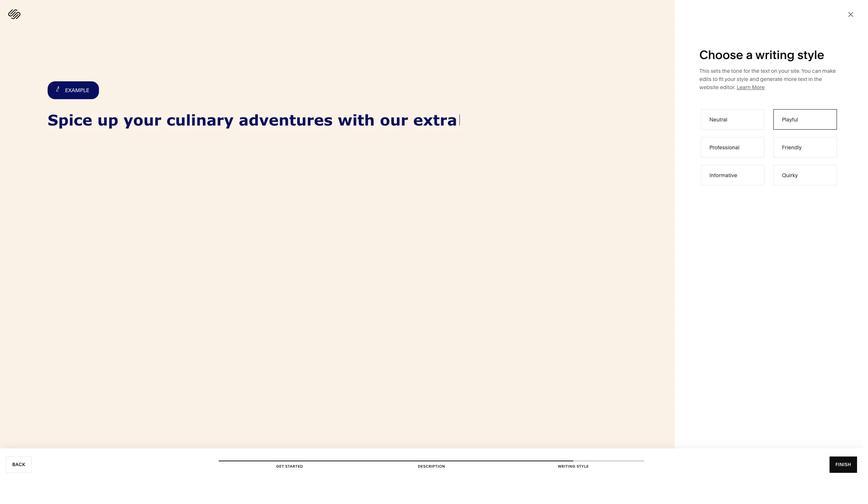 Task type: describe. For each thing, give the bounding box(es) containing it.
2 vertical spatial style
[[577, 465, 589, 469]]

in
[[809, 76, 813, 83]]

writing
[[755, 48, 795, 62]]

writing
[[558, 465, 576, 469]]

0 horizontal spatial the
[[722, 68, 730, 74]]

tone
[[731, 68, 742, 74]]

editor.
[[720, 84, 736, 91]]

writing style
[[558, 465, 589, 469]]

more
[[784, 76, 797, 83]]

this sets the tone for the text on your site. you can make edits to fit your style and generate more text in the website editor.
[[699, 68, 836, 91]]

playful button
[[774, 109, 837, 130]]

quirky
[[782, 172, 798, 179]]

learn more link
[[737, 84, 765, 91]]

you
[[802, 68, 811, 74]]

1 horizontal spatial your
[[725, 76, 736, 83]]

started
[[285, 465, 303, 469]]

this
[[699, 68, 710, 74]]

professional button
[[701, 137, 765, 158]]

site.
[[791, 68, 801, 74]]

with
[[338, 111, 375, 129]]

friendly button
[[774, 137, 837, 158]]

informative
[[710, 172, 737, 179]]

generate
[[760, 76, 783, 83]]

description
[[418, 465, 445, 469]]

our
[[380, 111, 408, 129]]

quirky button
[[774, 165, 837, 186]]

a
[[746, 48, 753, 62]]

spice
[[48, 111, 92, 129]]

choose
[[699, 48, 743, 62]]

adventures
[[239, 111, 333, 129]]

professional
[[710, 144, 740, 151]]

and
[[750, 76, 759, 83]]

finish button
[[830, 457, 857, 474]]

playful
[[782, 116, 798, 123]]



Task type: vqa. For each thing, say whether or not it's contained in the screenshot.
Get Started
yes



Task type: locate. For each thing, give the bounding box(es) containing it.
back
[[12, 462, 25, 468]]

finish
[[836, 462, 851, 468]]

0 vertical spatial style
[[797, 48, 824, 62]]

website
[[699, 84, 719, 91]]

style inside this sets the tone for the text on your site. you can make edits to fit your style and generate more text in the website editor.
[[737, 76, 748, 83]]

culinary
[[166, 111, 234, 129]]

more
[[752, 84, 765, 91]]

1 vertical spatial style
[[737, 76, 748, 83]]

choose a writing style
[[699, 48, 824, 62]]

your right the up at the left
[[124, 111, 161, 129]]

your
[[779, 68, 789, 74], [725, 76, 736, 83], [124, 111, 161, 129]]

0 vertical spatial text
[[761, 68, 770, 74]]

the
[[722, 68, 730, 74], [752, 68, 760, 74], [814, 76, 822, 83]]

the right in
[[814, 76, 822, 83]]

make
[[822, 68, 836, 74]]

2 horizontal spatial style
[[797, 48, 824, 62]]

2 horizontal spatial the
[[814, 76, 822, 83]]

style up you on the right top of page
[[797, 48, 824, 62]]

2 horizontal spatial your
[[779, 68, 789, 74]]

style up learn
[[737, 76, 748, 83]]

1 vertical spatial your
[[725, 76, 736, 83]]

on
[[771, 68, 778, 74]]

0 horizontal spatial your
[[124, 111, 161, 129]]

text left on
[[761, 68, 770, 74]]

1 vertical spatial text
[[798, 76, 807, 83]]

for
[[744, 68, 750, 74]]

learn
[[737, 84, 751, 91]]

2 vertical spatial your
[[124, 111, 161, 129]]

get
[[276, 465, 284, 469]]

neutral button
[[701, 109, 765, 130]]

extraordi
[[413, 111, 490, 129]]

the up "fit"
[[722, 68, 730, 74]]

style right writing
[[577, 465, 589, 469]]

up
[[97, 111, 118, 129]]

to
[[713, 76, 718, 83]]

style
[[797, 48, 824, 62], [737, 76, 748, 83], [577, 465, 589, 469]]

0 vertical spatial your
[[779, 68, 789, 74]]

get started
[[276, 465, 303, 469]]

learn more
[[737, 84, 765, 91]]

0 horizontal spatial style
[[577, 465, 589, 469]]

informative button
[[701, 165, 765, 186]]

your right on
[[779, 68, 789, 74]]

back button
[[6, 457, 32, 474]]

edits
[[699, 76, 712, 83]]

text
[[761, 68, 770, 74], [798, 76, 807, 83]]

example
[[65, 87, 89, 94]]

friendly
[[782, 144, 802, 151]]

neutral
[[710, 116, 728, 123]]

0 horizontal spatial text
[[761, 68, 770, 74]]

text left in
[[798, 76, 807, 83]]

fit
[[719, 76, 724, 83]]

can
[[812, 68, 821, 74]]

1 horizontal spatial style
[[737, 76, 748, 83]]

1 horizontal spatial text
[[798, 76, 807, 83]]

the up and
[[752, 68, 760, 74]]

your up the editor.
[[725, 76, 736, 83]]

sets
[[711, 68, 721, 74]]

1 horizontal spatial the
[[752, 68, 760, 74]]

spice up your culinary adventures with our extraordi
[[48, 111, 490, 129]]



